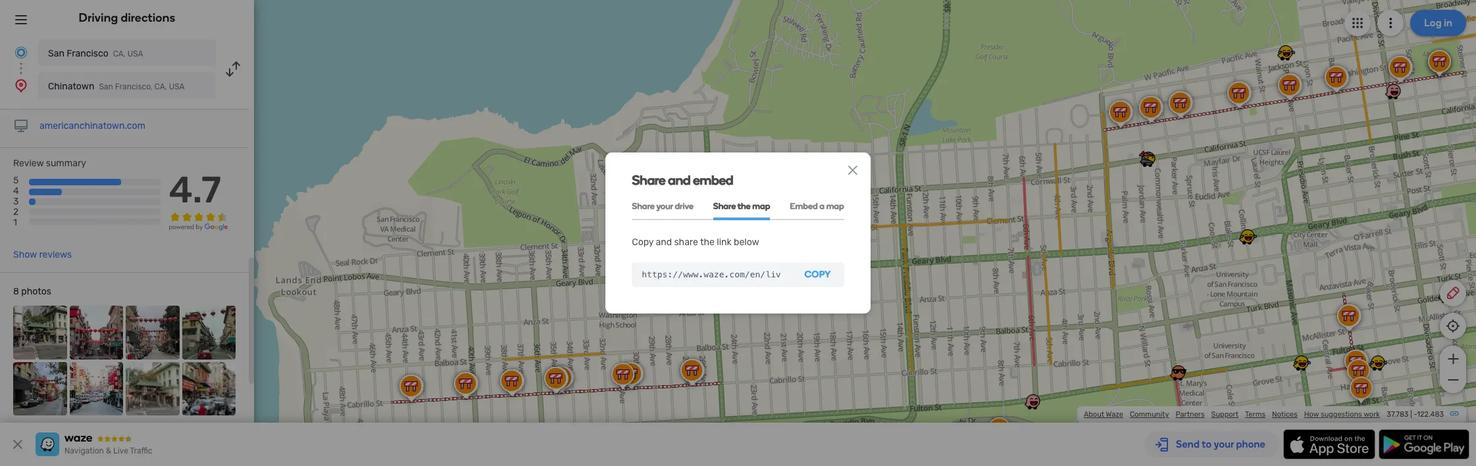 Task type: locate. For each thing, give the bounding box(es) containing it.
francisco
[[67, 48, 108, 59]]

suggestions
[[1321, 411, 1363, 419]]

image 2 of chinatown, sf image
[[69, 306, 123, 360]]

copy inside "button"
[[805, 269, 831, 280]]

0 horizontal spatial copy
[[632, 237, 654, 248]]

5 4 3 2 1
[[13, 175, 19, 229]]

san
[[48, 48, 64, 59], [99, 82, 113, 92]]

share for share the map
[[714, 202, 736, 211]]

san francisco ca, usa
[[48, 48, 143, 59]]

the up below
[[738, 202, 751, 211]]

americanchinatown.com
[[40, 120, 146, 132]]

share your drive
[[632, 202, 694, 211]]

location image
[[13, 78, 29, 93]]

share for share and embed
[[632, 173, 666, 188]]

1 vertical spatial usa
[[169, 82, 185, 92]]

pencil image
[[1446, 286, 1462, 302]]

0 vertical spatial copy
[[632, 237, 654, 248]]

community
[[1130, 411, 1170, 419]]

x image
[[10, 437, 26, 453]]

francisco,
[[115, 82, 153, 92]]

share up share your drive
[[632, 173, 666, 188]]

share left your
[[632, 202, 655, 211]]

share
[[632, 173, 666, 188], [632, 202, 655, 211], [714, 202, 736, 211]]

and left share
[[656, 237, 672, 248]]

usa up francisco,
[[127, 49, 143, 59]]

share the map link
[[714, 194, 771, 221]]

the left link
[[700, 237, 715, 248]]

1 horizontal spatial san
[[99, 82, 113, 92]]

None field
[[632, 263, 792, 288]]

zoom out image
[[1445, 373, 1462, 388]]

-
[[1414, 411, 1418, 419]]

and for copy
[[656, 237, 672, 248]]

current location image
[[13, 45, 29, 61]]

image 8 of chinatown, sf image
[[182, 362, 236, 416]]

community link
[[1130, 411, 1170, 419]]

reviews
[[39, 250, 72, 261]]

map right a
[[827, 202, 844, 211]]

driving directions
[[79, 11, 175, 25]]

0 vertical spatial san
[[48, 48, 64, 59]]

drive
[[675, 202, 694, 211]]

about
[[1084, 411, 1105, 419]]

usa right francisco,
[[169, 82, 185, 92]]

1 vertical spatial san
[[99, 82, 113, 92]]

work
[[1364, 411, 1381, 419]]

4
[[13, 186, 19, 197]]

0 vertical spatial usa
[[127, 49, 143, 59]]

terms
[[1246, 411, 1266, 419]]

how
[[1305, 411, 1320, 419]]

1 horizontal spatial map
[[827, 202, 844, 211]]

and up drive
[[668, 173, 691, 188]]

san left 'francisco'
[[48, 48, 64, 59]]

1 vertical spatial and
[[656, 237, 672, 248]]

8 photos
[[13, 286, 51, 298]]

embed a map link
[[790, 194, 844, 221]]

partners link
[[1176, 411, 1205, 419]]

the
[[738, 202, 751, 211], [700, 237, 715, 248]]

0 horizontal spatial the
[[700, 237, 715, 248]]

partners
[[1176, 411, 1205, 419]]

traffic
[[130, 447, 152, 456]]

driving
[[79, 11, 118, 25]]

directions
[[121, 11, 175, 25]]

0 horizontal spatial map
[[753, 202, 771, 211]]

image 6 of chinatown, sf image
[[69, 362, 123, 416]]

2 map from the left
[[827, 202, 844, 211]]

and
[[668, 173, 691, 188], [656, 237, 672, 248]]

0 vertical spatial and
[[668, 173, 691, 188]]

link
[[717, 237, 732, 248]]

ca, right 'francisco'
[[113, 49, 126, 59]]

1
[[13, 218, 17, 229]]

map
[[753, 202, 771, 211], [827, 202, 844, 211]]

1 horizontal spatial the
[[738, 202, 751, 211]]

0 horizontal spatial san
[[48, 48, 64, 59]]

share down embed
[[714, 202, 736, 211]]

1 vertical spatial copy
[[805, 269, 831, 280]]

usa
[[127, 49, 143, 59], [169, 82, 185, 92]]

ca,
[[113, 49, 126, 59], [155, 82, 167, 92]]

waze
[[1106, 411, 1124, 419]]

review summary
[[13, 158, 86, 169]]

review
[[13, 158, 44, 169]]

x image
[[845, 163, 861, 178]]

1 horizontal spatial ca,
[[155, 82, 167, 92]]

0 horizontal spatial ca,
[[113, 49, 126, 59]]

share inside "link"
[[632, 202, 655, 211]]

1 horizontal spatial copy
[[805, 269, 831, 280]]

map up below
[[753, 202, 771, 211]]

your
[[657, 202, 673, 211]]

san left francisco,
[[99, 82, 113, 92]]

support
[[1212, 411, 1239, 419]]

how suggestions work link
[[1305, 411, 1381, 419]]

ca, inside san francisco ca, usa
[[113, 49, 126, 59]]

ca, right francisco,
[[155, 82, 167, 92]]

0 horizontal spatial usa
[[127, 49, 143, 59]]

1 vertical spatial ca,
[[155, 82, 167, 92]]

0 vertical spatial ca,
[[113, 49, 126, 59]]

1 horizontal spatial usa
[[169, 82, 185, 92]]

copy
[[632, 237, 654, 248], [805, 269, 831, 280]]

terms link
[[1246, 411, 1266, 419]]

image 3 of chinatown, sf image
[[126, 306, 179, 360]]

1 map from the left
[[753, 202, 771, 211]]

navigation & live traffic
[[65, 447, 152, 456]]

share and embed
[[632, 173, 733, 188]]



Task type: describe. For each thing, give the bounding box(es) containing it.
4.7
[[169, 169, 221, 212]]

share your drive link
[[632, 194, 694, 221]]

a
[[820, 202, 825, 211]]

1 vertical spatial the
[[700, 237, 715, 248]]

notices
[[1273, 411, 1298, 419]]

computer image
[[13, 119, 29, 134]]

usa inside san francisco ca, usa
[[127, 49, 143, 59]]

2
[[13, 207, 19, 218]]

live
[[113, 447, 128, 456]]

share for share your drive
[[632, 202, 655, 211]]

about waze community partners support terms notices how suggestions work
[[1084, 411, 1381, 419]]

and for share
[[668, 173, 691, 188]]

zoom in image
[[1445, 352, 1462, 367]]

link image
[[1450, 409, 1460, 419]]

copy for copy
[[805, 269, 831, 280]]

embed
[[693, 173, 733, 188]]

copy button
[[792, 263, 844, 288]]

chinatown
[[48, 81, 94, 92]]

image 5 of chinatown, sf image
[[13, 362, 67, 416]]

&
[[106, 447, 111, 456]]

image 1 of chinatown, sf image
[[13, 306, 67, 360]]

image 7 of chinatown, sf image
[[126, 362, 179, 416]]

map for share the map
[[753, 202, 771, 211]]

san inside chinatown san francisco, ca, usa
[[99, 82, 113, 92]]

copy and share the link below
[[632, 237, 760, 248]]

share the map
[[714, 202, 771, 211]]

37.783 | -122.483
[[1387, 411, 1444, 419]]

37.783
[[1387, 411, 1409, 419]]

8
[[13, 286, 19, 298]]

copy for copy and share the link below
[[632, 237, 654, 248]]

image 4 of chinatown, sf image
[[182, 306, 236, 360]]

below
[[734, 237, 760, 248]]

about waze link
[[1084, 411, 1124, 419]]

notices link
[[1273, 411, 1298, 419]]

chinatown san francisco, ca, usa
[[48, 81, 185, 92]]

0 vertical spatial the
[[738, 202, 751, 211]]

summary
[[46, 158, 86, 169]]

navigation
[[65, 447, 104, 456]]

3
[[13, 196, 19, 208]]

map for embed a map
[[827, 202, 844, 211]]

embed
[[790, 202, 818, 211]]

usa inside chinatown san francisco, ca, usa
[[169, 82, 185, 92]]

embed a map
[[790, 202, 844, 211]]

share
[[674, 237, 698, 248]]

americanchinatown.com link
[[40, 120, 146, 132]]

122.483
[[1418, 411, 1444, 419]]

show reviews
[[13, 250, 72, 261]]

ca, inside chinatown san francisco, ca, usa
[[155, 82, 167, 92]]

5
[[13, 175, 19, 186]]

support link
[[1212, 411, 1239, 419]]

|
[[1411, 411, 1413, 419]]

photos
[[21, 286, 51, 298]]

show
[[13, 250, 37, 261]]



Task type: vqa. For each thing, say whether or not it's contained in the screenshot.
'clock' image
no



